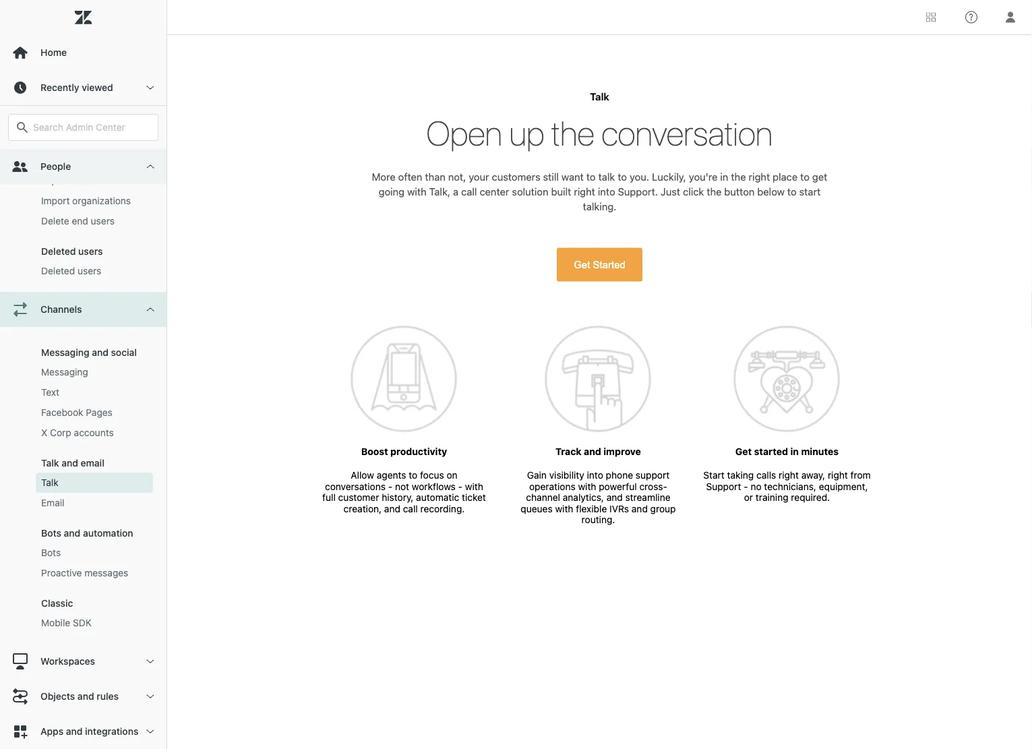 Task type: describe. For each thing, give the bounding box(es) containing it.
import organizations element
[[41, 194, 131, 208]]

objects and rules
[[40, 691, 119, 702]]

and for bots
[[64, 528, 80, 539]]

bulk actions element
[[41, 155, 96, 167]]

actions
[[63, 155, 96, 167]]

mobile sdk
[[41, 617, 92, 628]]

delete end users
[[41, 215, 115, 227]]

tree item containing bulk actions
[[0, 0, 167, 292]]

Search Admin Center field
[[33, 121, 150, 133]]

workspaces button
[[0, 644, 167, 679]]

users down "actions"
[[72, 175, 96, 186]]

email link
[[36, 493, 153, 513]]

home button
[[0, 35, 167, 70]]

import users link
[[36, 171, 153, 191]]

messaging and social element
[[41, 347, 137, 358]]

bots for bots and automation
[[41, 528, 61, 539]]

bots element
[[41, 546, 61, 560]]

talk and email element
[[41, 457, 104, 469]]

import for import users
[[41, 175, 70, 186]]

social
[[111, 347, 137, 358]]

talk and email
[[41, 457, 104, 469]]

facebook pages link
[[36, 403, 153, 423]]

import for import organizations
[[41, 195, 70, 206]]

automation
[[83, 528, 133, 539]]

deleted users link
[[36, 261, 153, 281]]

user menu image
[[1002, 8, 1019, 26]]

bulk
[[41, 155, 61, 167]]

tree containing bulk actions
[[0, 0, 167, 749]]

talk for talk
[[41, 477, 58, 488]]

2 deleted users element from the top
[[41, 264, 101, 278]]

bots link
[[36, 543, 153, 563]]

recently viewed
[[40, 82, 113, 93]]

bulk actions
[[41, 155, 96, 167]]

channels button
[[0, 292, 167, 327]]

email
[[81, 457, 104, 469]]

delete end users link
[[36, 211, 153, 231]]

2 deleted from the top
[[41, 265, 75, 276]]

delete
[[41, 215, 69, 227]]

messaging link
[[36, 362, 153, 382]]

email
[[41, 497, 64, 508]]

1 deleted from the top
[[41, 246, 76, 257]]

recently
[[40, 82, 79, 93]]

users down organizations
[[91, 215, 115, 227]]

and for objects
[[78, 691, 94, 702]]

deleted users for first deleted users 'element' from the bottom of the people group
[[41, 265, 101, 276]]

deleted users for 1st deleted users 'element' from the top
[[41, 246, 103, 257]]

talk element
[[41, 476, 58, 489]]

none search field inside "primary" element
[[1, 114, 165, 141]]

mobile sdk element
[[41, 616, 92, 630]]

bots for bots
[[41, 547, 61, 558]]

proactive messages
[[41, 567, 128, 578]]

messaging and social
[[41, 347, 137, 358]]

pages
[[86, 407, 113, 418]]

classic
[[41, 598, 73, 609]]

objects and rules button
[[0, 679, 167, 714]]

primary element
[[0, 0, 167, 749]]

x
[[41, 427, 47, 438]]

proactive messages element
[[41, 566, 128, 580]]

people
[[40, 161, 71, 172]]

messaging for messaging and social
[[41, 347, 89, 358]]

home
[[40, 47, 67, 58]]

viewed
[[82, 82, 113, 93]]

proactive messages link
[[36, 563, 153, 583]]



Task type: locate. For each thing, give the bounding box(es) containing it.
apps
[[40, 726, 63, 737]]

messaging
[[41, 347, 89, 358], [41, 366, 88, 378]]

people button
[[0, 149, 167, 184]]

deleted down delete
[[41, 246, 76, 257]]

import
[[41, 175, 70, 186], [41, 195, 70, 206]]

delete end users element
[[41, 214, 115, 228]]

and for talk
[[62, 457, 78, 469]]

users up deleted users link
[[78, 246, 103, 257]]

0 vertical spatial deleted users element
[[41, 246, 103, 257]]

integrations
[[85, 726, 138, 737]]

1 bots from the top
[[41, 528, 61, 539]]

people group
[[0, 0, 167, 292]]

x corp accounts element
[[41, 426, 114, 440]]

import organizations
[[41, 195, 131, 206]]

bots and automation
[[41, 528, 133, 539]]

accounts
[[74, 427, 114, 438]]

deleted users up channels
[[41, 265, 101, 276]]

sdk
[[73, 617, 92, 628]]

and up bots link
[[64, 528, 80, 539]]

workspaces
[[40, 656, 95, 667]]

talk for talk and email
[[41, 457, 59, 469]]

and inside 'dropdown button'
[[78, 691, 94, 702]]

0 vertical spatial talk
[[41, 457, 59, 469]]

talk up email
[[41, 477, 58, 488]]

talk inside talk link
[[41, 477, 58, 488]]

2 talk from the top
[[41, 477, 58, 488]]

and left email
[[62, 457, 78, 469]]

text element
[[41, 386, 59, 399]]

objects
[[40, 691, 75, 702]]

1 vertical spatial deleted
[[41, 265, 75, 276]]

1 vertical spatial deleted users
[[41, 265, 101, 276]]

and for messaging
[[92, 347, 108, 358]]

bots and automation element
[[41, 528, 133, 539]]

import down people
[[41, 175, 70, 186]]

end
[[72, 215, 88, 227]]

2 tree item from the top
[[0, 292, 167, 644]]

0 vertical spatial deleted
[[41, 246, 76, 257]]

import users
[[41, 175, 96, 186]]

1 messaging from the top
[[41, 347, 89, 358]]

None search field
[[1, 114, 165, 141]]

deleted
[[41, 246, 76, 257], [41, 265, 75, 276]]

classic element
[[41, 598, 73, 609]]

and
[[92, 347, 108, 358], [62, 457, 78, 469], [64, 528, 80, 539], [78, 691, 94, 702], [66, 726, 83, 737]]

recently viewed button
[[0, 70, 167, 105]]

deleted users
[[41, 246, 103, 257], [41, 265, 101, 276]]

1 deleted users from the top
[[41, 246, 103, 257]]

facebook pages
[[41, 407, 113, 418]]

messages
[[84, 567, 128, 578]]

1 deleted users element from the top
[[41, 246, 103, 257]]

0 vertical spatial messaging
[[41, 347, 89, 358]]

1 import from the top
[[41, 175, 70, 186]]

talk
[[41, 457, 59, 469], [41, 477, 58, 488]]

bots up bots element
[[41, 528, 61, 539]]

deleted users element up deleted users link
[[41, 246, 103, 257]]

0 vertical spatial import
[[41, 175, 70, 186]]

1 tree item from the top
[[0, 0, 167, 292]]

text
[[41, 387, 59, 398]]

and left "rules"
[[78, 691, 94, 702]]

channels
[[40, 304, 82, 315]]

1 vertical spatial bots
[[41, 547, 61, 558]]

channels group
[[0, 327, 167, 644]]

corp
[[50, 427, 71, 438]]

facebook pages element
[[41, 406, 113, 419]]

organizations
[[72, 195, 131, 206]]

deleted users element up channels
[[41, 264, 101, 278]]

1 talk from the top
[[41, 457, 59, 469]]

messaging element
[[41, 365, 88, 379]]

users
[[72, 175, 96, 186], [91, 215, 115, 227], [78, 246, 103, 257], [78, 265, 101, 276]]

deleted users element
[[41, 246, 103, 257], [41, 264, 101, 278]]

talk link
[[36, 473, 153, 493]]

messaging up text
[[41, 366, 88, 378]]

x corp accounts
[[41, 427, 114, 438]]

tree item
[[0, 0, 167, 292], [0, 292, 167, 644]]

0 vertical spatial bots
[[41, 528, 61, 539]]

tree item containing channels
[[0, 292, 167, 644]]

and for apps
[[66, 726, 83, 737]]

help image
[[966, 11, 978, 23]]

import users element
[[41, 174, 96, 187]]

x corp accounts link
[[36, 423, 153, 443]]

apps and integrations
[[40, 726, 138, 737]]

zendesk products image
[[926, 12, 936, 22]]

2 messaging from the top
[[41, 366, 88, 378]]

and inside dropdown button
[[66, 726, 83, 737]]

tree
[[0, 0, 167, 749]]

and up messaging link
[[92, 347, 108, 358]]

messaging up the messaging element
[[41, 347, 89, 358]]

bots up proactive
[[41, 547, 61, 558]]

1 vertical spatial messaging
[[41, 366, 88, 378]]

email element
[[41, 496, 64, 510]]

users up channels 'dropdown button' at top
[[78, 265, 101, 276]]

1 vertical spatial deleted users element
[[41, 264, 101, 278]]

apps and integrations button
[[0, 714, 167, 749]]

talk up talk element
[[41, 457, 59, 469]]

0 vertical spatial deleted users
[[41, 246, 103, 257]]

facebook
[[41, 407, 83, 418]]

mobile sdk link
[[36, 613, 153, 633]]

proactive
[[41, 567, 82, 578]]

2 import from the top
[[41, 195, 70, 206]]

rules
[[97, 691, 119, 702]]

1 vertical spatial talk
[[41, 477, 58, 488]]

import organizations link
[[36, 191, 153, 211]]

deleted users up deleted users link
[[41, 246, 103, 257]]

mobile
[[41, 617, 70, 628]]

2 deleted users from the top
[[41, 265, 101, 276]]

import up delete
[[41, 195, 70, 206]]

text link
[[36, 382, 153, 403]]

1 vertical spatial import
[[41, 195, 70, 206]]

bots
[[41, 528, 61, 539], [41, 547, 61, 558]]

2 bots from the top
[[41, 547, 61, 558]]

messaging for messaging
[[41, 366, 88, 378]]

and right apps at the left
[[66, 726, 83, 737]]

deleted up channels
[[41, 265, 75, 276]]



Task type: vqa. For each thing, say whether or not it's contained in the screenshot.
Connections to the top
no



